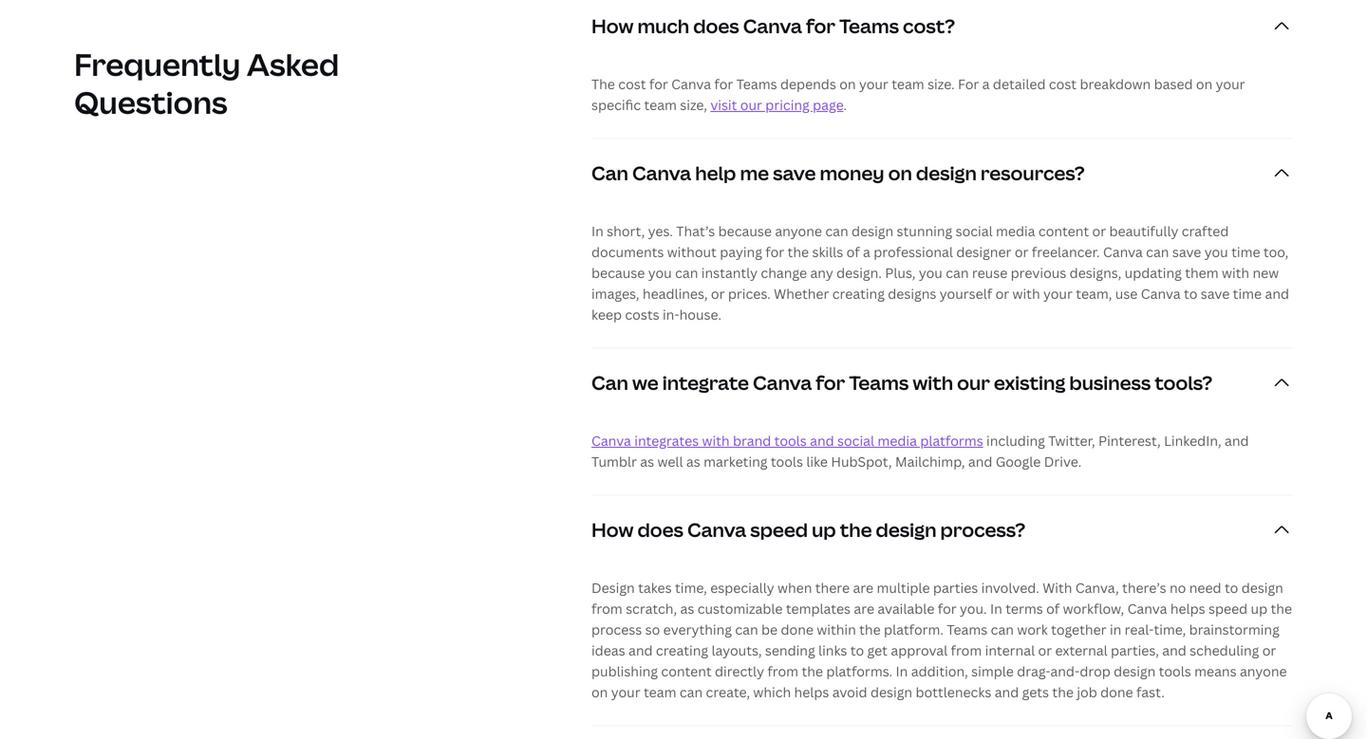 Task type: vqa. For each thing, say whether or not it's contained in the screenshot.
topmost "of"
yes



Task type: describe. For each thing, give the bounding box(es) containing it.
the
[[591, 75, 615, 93]]

can left create,
[[680, 684, 703, 702]]

can up the yourself
[[946, 264, 969, 282]]

content inside design takes time, especially when there are multiple parties involved. with canva, there's no need to design from scratch, as customizable templates are available for you. in terms of workflow, canva helps speed up the process so everything can be done within the platform. teams can work together in real-time, brainstorming ideas and creating layouts, sending links to get approval from internal or external parties, and scheduling or publishing content directly from the platforms. in addition, simple drag-and-drop design tools means anyone on your team can create, which helps avoid design bottlenecks and gets the job done fast.
[[661, 663, 712, 681]]

get
[[867, 642, 888, 660]]

can we integrate canva for teams with our existing business tools? button
[[591, 349, 1293, 417]]

in short, yes. that's because anyone can design stunning social media content or beautifully crafted documents without paying for the skills of a professional designer or freelancer. canva can save you time too, because you can instantly change any design. plus, you can reuse previous designs, updating them with new images, headlines, or prices. whether creating designs yourself or with your team, use canva to save time and keep costs in-house.
[[591, 222, 1289, 324]]

reuse
[[972, 264, 1008, 282]]

0 horizontal spatial our
[[740, 96, 762, 114]]

0 horizontal spatial time,
[[675, 579, 707, 597]]

any
[[810, 264, 833, 282]]

the down and-
[[1052, 684, 1074, 702]]

prices.
[[728, 285, 771, 303]]

can we integrate canva for teams with our existing business tools?
[[591, 370, 1213, 396]]

designer
[[956, 243, 1012, 261]]

canva up tumblr
[[591, 432, 631, 450]]

visit our pricing page .
[[710, 96, 847, 114]]

we
[[632, 370, 659, 396]]

0 vertical spatial are
[[853, 579, 874, 597]]

design
[[591, 579, 635, 597]]

or up drag-
[[1038, 642, 1052, 660]]

you.
[[960, 600, 987, 618]]

of inside in short, yes. that's because anyone can design stunning social media content or beautifully crafted documents without paying for the skills of a professional designer or freelancer. canva can save you time too, because you can instantly change any design. plus, you can reuse previous designs, updating them with new images, headlines, or prices. whether creating designs yourself or with your team, use canva to save time and keep costs in-house.
[[846, 243, 860, 261]]

0 horizontal spatial done
[[781, 621, 814, 639]]

skills
[[812, 243, 843, 261]]

1 vertical spatial done
[[1100, 684, 1133, 702]]

can canva help me save money on design resources? button
[[591, 139, 1293, 207]]

costs
[[625, 306, 659, 324]]

2 vertical spatial save
[[1201, 285, 1230, 303]]

including twitter, pinterest, linkedin, and tumblr as well as marketing tools like hubspot, mailchimp, and google drive.
[[591, 432, 1249, 471]]

frequently asked questions
[[74, 44, 339, 123]]

like
[[806, 453, 828, 471]]

page
[[813, 96, 844, 114]]

with
[[1043, 579, 1072, 597]]

speed inside dropdown button
[[750, 517, 808, 543]]

does inside dropdown button
[[693, 13, 739, 39]]

well
[[657, 453, 683, 471]]

how does canva speed up the design process?
[[591, 517, 1026, 543]]

tumblr
[[591, 453, 637, 471]]

directly
[[715, 663, 764, 681]]

on inside design takes time, especially when there are multiple parties involved. with canva, there's no need to design from scratch, as customizable templates are available for you. in terms of workflow, canva helps speed up the process so everything can be done within the platform. teams can work together in real-time, brainstorming ideas and creating layouts, sending links to get approval from internal or external parties, and scheduling or publishing content directly from the platforms. in addition, simple drag-and-drop design tools means anyone on your team can create, which helps avoid design bottlenecks and gets the job done fast.
[[591, 684, 608, 702]]

and down platforms
[[968, 453, 993, 471]]

multiple
[[877, 579, 930, 597]]

0 horizontal spatial you
[[648, 264, 672, 282]]

platform.
[[884, 621, 944, 639]]

when
[[778, 579, 812, 597]]

1 vertical spatial save
[[1172, 243, 1201, 261]]

drive.
[[1044, 453, 1082, 471]]

real-
[[1125, 621, 1154, 639]]

1 vertical spatial to
[[1225, 579, 1238, 597]]

tools inside including twitter, pinterest, linkedin, and tumblr as well as marketing tools like hubspot, mailchimp, and google drive.
[[771, 453, 803, 471]]

design up multiple at right bottom
[[876, 517, 937, 543]]

teams for depends
[[736, 75, 777, 93]]

that's
[[676, 222, 715, 240]]

images,
[[591, 285, 639, 303]]

can up skills
[[825, 222, 848, 240]]

too,
[[1264, 243, 1289, 261]]

0 horizontal spatial helps
[[794, 684, 829, 702]]

2 vertical spatial from
[[767, 663, 799, 681]]

available
[[878, 600, 935, 618]]

based
[[1154, 75, 1193, 93]]

can up updating
[[1146, 243, 1169, 261]]

process?
[[940, 517, 1026, 543]]

canva inside dropdown button
[[743, 13, 802, 39]]

canva,
[[1075, 579, 1119, 597]]

for
[[958, 75, 979, 93]]

mailchimp,
[[895, 453, 965, 471]]

our inside dropdown button
[[957, 370, 990, 396]]

use
[[1115, 285, 1138, 303]]

integrates
[[634, 432, 699, 450]]

size.
[[928, 75, 955, 93]]

templates
[[786, 600, 851, 618]]

job
[[1077, 684, 1097, 702]]

drop
[[1080, 663, 1111, 681]]

canva inside design takes time, especially when there are multiple parties involved. with canva, there's no need to design from scratch, as customizable templates are available for you. in terms of workflow, canva helps speed up the process so everything can be done within the platform. teams can work together in real-time, brainstorming ideas and creating layouts, sending links to get approval from internal or external parties, and scheduling or publishing content directly from the platforms. in addition, simple drag-and-drop design tools means anyone on your team can create, which helps avoid design bottlenecks and gets the job done fast.
[[1128, 600, 1167, 618]]

yes.
[[648, 222, 673, 240]]

creating inside design takes time, especially when there are multiple parties involved. with canva, there's no need to design from scratch, as customizable templates are available for you. in terms of workflow, canva helps speed up the process so everything can be done within the platform. teams can work together in real-time, brainstorming ideas and creating layouts, sending links to get approval from internal or external parties, and scheduling or publishing content directly from the platforms. in addition, simple drag-and-drop design tools means anyone on your team can create, which helps avoid design bottlenecks and gets the job done fast.
[[656, 642, 708, 660]]

involved.
[[981, 579, 1040, 597]]

teams for cost?
[[839, 13, 899, 39]]

hubspot,
[[831, 453, 892, 471]]

media inside in short, yes. that's because anyone can design stunning social media content or beautifully crafted documents without paying for the skills of a professional designer or freelancer. canva can save you time too, because you can instantly change any design. plus, you can reuse previous designs, updating them with new images, headlines, or prices. whether creating designs yourself or with your team, use canva to save time and keep costs in-house.
[[996, 222, 1035, 240]]

tools?
[[1155, 370, 1213, 396]]

your right depends
[[859, 75, 889, 93]]

no
[[1170, 579, 1186, 597]]

as right well
[[686, 453, 700, 471]]

1 vertical spatial because
[[591, 264, 645, 282]]

pinterest,
[[1099, 432, 1161, 450]]

depends
[[780, 75, 836, 93]]

there
[[815, 579, 850, 597]]

workflow,
[[1063, 600, 1124, 618]]

google
[[996, 453, 1041, 471]]

or up previous
[[1015, 243, 1029, 261]]

0 vertical spatial time
[[1232, 243, 1260, 261]]

means
[[1194, 663, 1237, 681]]

need
[[1189, 579, 1222, 597]]

pricing
[[766, 96, 810, 114]]

design takes time, especially when there are multiple parties involved. with canva, there's no need to design from scratch, as customizable templates are available for you. in terms of workflow, canva helps speed up the process so everything can be done within the platform. teams can work together in real-time, brainstorming ideas and creating layouts, sending links to get approval from internal or external parties, and scheduling or publishing content directly from the platforms. in addition, simple drag-and-drop design tools means anyone on your team can create, which helps avoid design bottlenecks and gets the job done fast.
[[591, 579, 1292, 702]]

them
[[1185, 264, 1219, 282]]

scheduling
[[1190, 642, 1259, 660]]

1 horizontal spatial helps
[[1170, 600, 1205, 618]]

save inside dropdown button
[[773, 160, 816, 186]]

a inside the cost for canva for teams depends on your team size. for a detailed cost breakdown based on your specific team size,
[[982, 75, 990, 93]]

0 horizontal spatial from
[[591, 600, 623, 618]]

in-
[[663, 306, 679, 324]]

how for how much does canva for teams cost?
[[591, 13, 634, 39]]

up inside dropdown button
[[812, 517, 836, 543]]

including
[[987, 432, 1045, 450]]

canva down the "beautifully"
[[1103, 243, 1143, 261]]

how much does canva for teams cost?
[[591, 13, 955, 39]]

2 cost from the left
[[1049, 75, 1077, 93]]

together
[[1051, 621, 1107, 639]]

1 vertical spatial team
[[644, 96, 677, 114]]

create,
[[706, 684, 750, 702]]

0 horizontal spatial social
[[837, 432, 874, 450]]

visit
[[710, 96, 737, 114]]

the up the brainstorming
[[1271, 600, 1292, 618]]

can down the customizable
[[735, 621, 758, 639]]

and up like
[[810, 432, 834, 450]]

internal
[[985, 642, 1035, 660]]

the cost for canva for teams depends on your team size. for a detailed cost breakdown based on your specific team size,
[[591, 75, 1245, 114]]

ideas
[[591, 642, 625, 660]]

short,
[[607, 222, 645, 240]]

business
[[1069, 370, 1151, 396]]

or down "reuse"
[[996, 285, 1009, 303]]

the inside dropdown button
[[840, 517, 872, 543]]

your right based
[[1216, 75, 1245, 93]]

updating
[[1125, 264, 1182, 282]]

can down without
[[675, 264, 698, 282]]

tools inside design takes time, especially when there are multiple parties involved. with canva, there's no need to design from scratch, as customizable templates are available for you. in terms of workflow, canva helps speed up the process so everything can be done within the platform. teams can work together in real-time, brainstorming ideas and creating layouts, sending links to get approval from internal or external parties, and scheduling or publishing content directly from the platforms. in addition, simple drag-and-drop design tools means anyone on your team can create, which helps avoid design bottlenecks and gets the job done fast.
[[1159, 663, 1191, 681]]

help
[[695, 160, 736, 186]]

canva left help
[[632, 160, 691, 186]]

0 vertical spatial tools
[[774, 432, 807, 450]]



Task type: locate. For each thing, give the bounding box(es) containing it.
marketing
[[704, 453, 768, 471]]

helps down the no
[[1170, 600, 1205, 618]]

change
[[761, 264, 807, 282]]

with up marketing
[[702, 432, 730, 450]]

1 can from the top
[[591, 160, 628, 186]]

of down with
[[1046, 600, 1060, 618]]

anyone inside design takes time, especially when there are multiple parties involved. with canva, there's no need to design from scratch, as customizable templates are available for you. in terms of workflow, canva helps speed up the process so everything can be done within the platform. teams can work together in real-time, brainstorming ideas and creating layouts, sending links to get approval from internal or external parties, and scheduling or publishing content directly from the platforms. in addition, simple drag-and-drop design tools means anyone on your team can create, which helps avoid design bottlenecks and gets the job done fast.
[[1240, 663, 1287, 681]]

teams for with
[[849, 370, 909, 396]]

0 horizontal spatial because
[[591, 264, 645, 282]]

0 vertical spatial anyone
[[775, 222, 822, 240]]

canva integrates with brand tools and social media platforms
[[591, 432, 983, 450]]

parties
[[933, 579, 978, 597]]

1 vertical spatial from
[[951, 642, 982, 660]]

1 horizontal spatial because
[[718, 222, 772, 240]]

and-
[[1050, 663, 1080, 681]]

process
[[591, 621, 642, 639]]

time up new
[[1232, 243, 1260, 261]]

up up the brainstorming
[[1251, 600, 1268, 618]]

can
[[591, 160, 628, 186], [591, 370, 628, 396]]

media up designer
[[996, 222, 1035, 240]]

1 vertical spatial in
[[990, 600, 1002, 618]]

canva integrates with brand tools and social media platforms link
[[591, 432, 983, 450]]

2 vertical spatial to
[[850, 642, 864, 660]]

breakdown
[[1080, 75, 1151, 93]]

gets
[[1022, 684, 1049, 702]]

of
[[846, 243, 860, 261], [1046, 600, 1060, 618]]

crafted
[[1182, 222, 1229, 240]]

teams inside the cost for canva for teams depends on your team size. for a detailed cost breakdown based on your specific team size,
[[736, 75, 777, 93]]

design up stunning at the right top of page
[[916, 160, 977, 186]]

0 horizontal spatial cost
[[618, 75, 646, 93]]

1 vertical spatial our
[[957, 370, 990, 396]]

1 horizontal spatial social
[[956, 222, 993, 240]]

plus,
[[885, 264, 916, 282]]

brainstorming
[[1189, 621, 1280, 639]]

can for can canva help me save money on design resources?
[[591, 160, 628, 186]]

in down approval
[[896, 663, 908, 681]]

0 vertical spatial of
[[846, 243, 860, 261]]

0 horizontal spatial does
[[638, 517, 684, 543]]

cost up specific
[[618, 75, 646, 93]]

your inside in short, yes. that's because anyone can design stunning social media content or beautifully crafted documents without paying for the skills of a professional designer or freelancer. canva can save you time too, because you can instantly change any design. plus, you can reuse previous designs, updating them with new images, headlines, or prices. whether creating designs yourself or with your team, use canva to save time and keep costs in-house.
[[1043, 285, 1073, 303]]

can up "short,"
[[591, 160, 628, 186]]

especially
[[710, 579, 774, 597]]

1 horizontal spatial in
[[896, 663, 908, 681]]

social inside in short, yes. that's because anyone can design stunning social media content or beautifully crafted documents without paying for the skills of a professional designer or freelancer. canva can save you time too, because you can instantly change any design. plus, you can reuse previous designs, updating them with new images, headlines, or prices. whether creating designs yourself or with your team, use canva to save time and keep costs in-house.
[[956, 222, 993, 240]]

1 how from the top
[[591, 13, 634, 39]]

save right me
[[773, 160, 816, 186]]

teams up including twitter, pinterest, linkedin, and tumblr as well as marketing tools like hubspot, mailchimp, and google drive.
[[849, 370, 909, 396]]

0 vertical spatial our
[[740, 96, 762, 114]]

0 vertical spatial how
[[591, 13, 634, 39]]

teams
[[839, 13, 899, 39], [736, 75, 777, 93], [849, 370, 909, 396], [947, 621, 988, 639]]

much
[[638, 13, 689, 39]]

1 horizontal spatial time,
[[1154, 621, 1186, 639]]

and right linkedin,
[[1225, 432, 1249, 450]]

1 horizontal spatial of
[[1046, 600, 1060, 618]]

specific
[[591, 96, 641, 114]]

on
[[839, 75, 856, 93], [1196, 75, 1213, 93], [888, 160, 912, 186], [591, 684, 608, 702]]

our left the existing
[[957, 370, 990, 396]]

0 horizontal spatial content
[[661, 663, 712, 681]]

can
[[825, 222, 848, 240], [1146, 243, 1169, 261], [675, 264, 698, 282], [946, 264, 969, 282], [735, 621, 758, 639], [991, 621, 1014, 639], [680, 684, 703, 702]]

how does canva speed up the design process? button
[[591, 496, 1293, 564]]

to down them
[[1184, 285, 1198, 303]]

a up "design."
[[863, 243, 871, 261]]

team left size,
[[644, 96, 677, 114]]

1 horizontal spatial anyone
[[1240, 663, 1287, 681]]

as up everything
[[680, 600, 694, 618]]

drag-
[[1017, 663, 1050, 681]]

platforms.
[[826, 663, 893, 681]]

time down new
[[1233, 285, 1262, 303]]

teams inside dropdown button
[[839, 13, 899, 39]]

save
[[773, 160, 816, 186], [1172, 243, 1201, 261], [1201, 285, 1230, 303]]

you
[[1205, 243, 1228, 261], [648, 264, 672, 282], [919, 264, 943, 282]]

platforms
[[920, 432, 983, 450]]

cost right detailed
[[1049, 75, 1077, 93]]

can inside dropdown button
[[591, 370, 628, 396]]

0 horizontal spatial speed
[[750, 517, 808, 543]]

instantly
[[701, 264, 758, 282]]

takes
[[638, 579, 672, 597]]

the inside in short, yes. that's because anyone can design stunning social media content or beautifully crafted documents without paying for the skills of a professional designer or freelancer. canva can save you time too, because you can instantly change any design. plus, you can reuse previous designs, updating them with new images, headlines, or prices. whether creating designs yourself or with your team, use canva to save time and keep costs in-house.
[[788, 243, 809, 261]]

1 vertical spatial creating
[[656, 642, 708, 660]]

the up change
[[788, 243, 809, 261]]

the down links
[[802, 663, 823, 681]]

time, up parties,
[[1154, 621, 1186, 639]]

so
[[645, 621, 660, 639]]

up up the there
[[812, 517, 836, 543]]

0 vertical spatial from
[[591, 600, 623, 618]]

and down 'so'
[[629, 642, 653, 660]]

stunning
[[897, 222, 952, 240]]

media up mailchimp,
[[878, 432, 917, 450]]

creating inside in short, yes. that's because anyone can design stunning social media content or beautifully crafted documents without paying for the skills of a professional designer or freelancer. canva can save you time too, because you can instantly change any design. plus, you can reuse previous designs, updating them with new images, headlines, or prices. whether creating designs yourself or with your team, use canva to save time and keep costs in-house.
[[832, 285, 885, 303]]

1 vertical spatial a
[[863, 243, 871, 261]]

can canva help me save money on design resources?
[[591, 160, 1085, 186]]

1 horizontal spatial content
[[1039, 222, 1089, 240]]

on right based
[[1196, 75, 1213, 93]]

design up the brainstorming
[[1242, 579, 1283, 597]]

2 how from the top
[[591, 517, 634, 543]]

0 vertical spatial can
[[591, 160, 628, 186]]

for up the visit
[[714, 75, 733, 93]]

0 horizontal spatial media
[[878, 432, 917, 450]]

the up get
[[859, 621, 881, 639]]

new
[[1253, 264, 1279, 282]]

teams left cost?
[[839, 13, 899, 39]]

.
[[844, 96, 847, 114]]

0 vertical spatial creating
[[832, 285, 885, 303]]

canva up size,
[[671, 75, 711, 93]]

0 vertical spatial time,
[[675, 579, 707, 597]]

to right need
[[1225, 579, 1238, 597]]

on down 'publishing' on the left of page
[[591, 684, 608, 702]]

with inside can we integrate canva for teams with our existing business tools? dropdown button
[[913, 370, 953, 396]]

and down new
[[1265, 285, 1289, 303]]

because up the paying
[[718, 222, 772, 240]]

or down the brainstorming
[[1262, 642, 1276, 660]]

1 vertical spatial up
[[1251, 600, 1268, 618]]

anyone up skills
[[775, 222, 822, 240]]

simple
[[971, 663, 1014, 681]]

time, right the takes
[[675, 579, 707, 597]]

design down parties,
[[1114, 663, 1156, 681]]

2 vertical spatial tools
[[1159, 663, 1191, 681]]

for inside dropdown button
[[806, 13, 836, 39]]

2 vertical spatial team
[[644, 684, 676, 702]]

your
[[859, 75, 889, 93], [1216, 75, 1245, 93], [1043, 285, 1073, 303], [611, 684, 641, 702]]

save up them
[[1172, 243, 1201, 261]]

with up platforms
[[913, 370, 953, 396]]

team,
[[1076, 285, 1112, 303]]

how much does canva for teams cost? button
[[591, 0, 1293, 60]]

for up change
[[766, 243, 784, 261]]

your inside design takes time, especially when there are multiple parties involved. with canva, there's no need to design from scratch, as customizable templates are available for you. in terms of workflow, canva helps speed up the process so everything can be done within the platform. teams can work together in real-time, brainstorming ideas and creating layouts, sending links to get approval from internal or external parties, and scheduling or publishing content directly from the platforms. in addition, simple drag-and-drop design tools means anyone on your team can create, which helps avoid design bottlenecks and gets the job done fast.
[[611, 684, 641, 702]]

teams inside dropdown button
[[849, 370, 909, 396]]

are right the there
[[853, 579, 874, 597]]

our right the visit
[[740, 96, 762, 114]]

design inside in short, yes. that's because anyone can design stunning social media content or beautifully crafted documents without paying for the skills of a professional designer or freelancer. canva can save you time too, because you can instantly change any design. plus, you can reuse previous designs, updating them with new images, headlines, or prices. whether creating designs yourself or with your team, use canva to save time and keep costs in-house.
[[852, 222, 894, 240]]

0 horizontal spatial to
[[850, 642, 864, 660]]

0 horizontal spatial of
[[846, 243, 860, 261]]

bottlenecks
[[916, 684, 992, 702]]

media
[[996, 222, 1035, 240], [878, 432, 917, 450]]

teams down you.
[[947, 621, 988, 639]]

canva up especially
[[687, 517, 746, 543]]

creating down everything
[[656, 642, 708, 660]]

helps left avoid
[[794, 684, 829, 702]]

done right job on the bottom of page
[[1100, 684, 1133, 702]]

frequently
[[74, 44, 241, 85]]

speed inside design takes time, especially when there are multiple parties involved. with canva, there's no need to design from scratch, as customizable templates are available for you. in terms of workflow, canva helps speed up the process so everything can be done within the platform. teams can work together in real-time, brainstorming ideas and creating layouts, sending links to get approval from internal or external parties, and scheduling or publishing content directly from the platforms. in addition, simple drag-and-drop design tools means anyone on your team can create, which helps avoid design bottlenecks and gets the job done fast.
[[1209, 600, 1248, 618]]

0 horizontal spatial in
[[591, 222, 604, 240]]

with down previous
[[1013, 285, 1040, 303]]

for
[[806, 13, 836, 39], [649, 75, 668, 93], [714, 75, 733, 93], [766, 243, 784, 261], [816, 370, 845, 396], [938, 600, 957, 618]]

tools down canva integrates with brand tools and social media platforms
[[771, 453, 803, 471]]

for inside dropdown button
[[816, 370, 845, 396]]

1 horizontal spatial cost
[[1049, 75, 1077, 93]]

house.
[[679, 306, 722, 324]]

1 vertical spatial are
[[854, 600, 874, 618]]

1 vertical spatial time
[[1233, 285, 1262, 303]]

of up "design."
[[846, 243, 860, 261]]

linkedin,
[[1164, 432, 1222, 450]]

beautifully
[[1109, 222, 1179, 240]]

for inside design takes time, especially when there are multiple parties involved. with canva, there's no need to design from scratch, as customizable templates are available for you. in terms of workflow, canva helps speed up the process so everything can be done within the platform. teams can work together in real-time, brainstorming ideas and creating layouts, sending links to get approval from internal or external parties, and scheduling or publishing content directly from the platforms. in addition, simple drag-and-drop design tools means anyone on your team can create, which helps avoid design bottlenecks and gets the job done fast.
[[938, 600, 957, 618]]

0 vertical spatial a
[[982, 75, 990, 93]]

for right the
[[649, 75, 668, 93]]

how left much
[[591, 13, 634, 39]]

0 horizontal spatial creating
[[656, 642, 708, 660]]

0 vertical spatial up
[[812, 517, 836, 543]]

2 can from the top
[[591, 370, 628, 396]]

can up internal
[[991, 621, 1014, 639]]

existing
[[994, 370, 1066, 396]]

2 horizontal spatial in
[[990, 600, 1002, 618]]

integrate
[[662, 370, 749, 396]]

team down 'publishing' on the left of page
[[644, 684, 676, 702]]

0 vertical spatial social
[[956, 222, 993, 240]]

0 vertical spatial media
[[996, 222, 1035, 240]]

canva
[[743, 13, 802, 39], [671, 75, 711, 93], [632, 160, 691, 186], [1103, 243, 1143, 261], [1141, 285, 1181, 303], [753, 370, 812, 396], [591, 432, 631, 450], [687, 517, 746, 543], [1128, 600, 1167, 618]]

0 vertical spatial does
[[693, 13, 739, 39]]

keep
[[591, 306, 622, 324]]

0 vertical spatial because
[[718, 222, 772, 240]]

publishing
[[591, 663, 658, 681]]

1 horizontal spatial from
[[767, 663, 799, 681]]

teams up visit our pricing page link on the right top of the page
[[736, 75, 777, 93]]

content up freelancer.
[[1039, 222, 1089, 240]]

with left new
[[1222, 264, 1250, 282]]

for inside in short, yes. that's because anyone can design stunning social media content or beautifully crafted documents without paying for the skills of a professional designer or freelancer. canva can save you time too, because you can instantly change any design. plus, you can reuse previous designs, updating them with new images, headlines, or prices. whether creating designs yourself or with your team, use canva to save time and keep costs in-house.
[[766, 243, 784, 261]]

yourself
[[940, 285, 992, 303]]

approval
[[891, 642, 948, 660]]

canva inside the cost for canva for teams depends on your team size. for a detailed cost breakdown based on your specific team size,
[[671, 75, 711, 93]]

1 vertical spatial can
[[591, 370, 628, 396]]

because up images,
[[591, 264, 645, 282]]

and
[[1265, 285, 1289, 303], [810, 432, 834, 450], [1225, 432, 1249, 450], [968, 453, 993, 471], [629, 642, 653, 660], [1162, 642, 1187, 660], [995, 684, 1019, 702]]

2 horizontal spatial from
[[951, 642, 982, 660]]

for up depends
[[806, 13, 836, 39]]

1 horizontal spatial to
[[1184, 285, 1198, 303]]

1 horizontal spatial up
[[1251, 600, 1268, 618]]

1 horizontal spatial speed
[[1209, 600, 1248, 618]]

in inside in short, yes. that's because anyone can design stunning social media content or beautifully crafted documents without paying for the skills of a professional designer or freelancer. canva can save you time too, because you can instantly change any design. plus, you can reuse previous designs, updating them with new images, headlines, or prices. whether creating designs yourself or with your team, use canva to save time and keep costs in-house.
[[591, 222, 604, 240]]

0 vertical spatial in
[[591, 222, 604, 240]]

1 vertical spatial media
[[878, 432, 917, 450]]

tools up like
[[774, 432, 807, 450]]

as left well
[[640, 453, 654, 471]]

1 horizontal spatial creating
[[832, 285, 885, 303]]

designs,
[[1070, 264, 1122, 282]]

for down parties
[[938, 600, 957, 618]]

up inside design takes time, especially when there are multiple parties involved. with canva, there's no need to design from scratch, as customizable templates are available for you. in terms of workflow, canva helps speed up the process so everything can be done within the platform. teams can work together in real-time, brainstorming ideas and creating layouts, sending links to get approval from internal or external parties, and scheduling or publishing content directly from the platforms. in addition, simple drag-and-drop design tools means anyone on your team can create, which helps avoid design bottlenecks and gets the job done fast.
[[1251, 600, 1268, 618]]

you down crafted
[[1205, 243, 1228, 261]]

can inside dropdown button
[[591, 160, 628, 186]]

team left size. in the right of the page
[[892, 75, 924, 93]]

external
[[1055, 642, 1108, 660]]

resources?
[[981, 160, 1085, 186]]

size,
[[680, 96, 707, 114]]

1 vertical spatial helps
[[794, 684, 829, 702]]

speed up the brainstorming
[[1209, 600, 1248, 618]]

0 vertical spatial team
[[892, 75, 924, 93]]

headlines,
[[643, 285, 708, 303]]

the up the there
[[840, 517, 872, 543]]

previous
[[1011, 264, 1066, 282]]

can left we
[[591, 370, 628, 396]]

1 vertical spatial social
[[837, 432, 874, 450]]

2 horizontal spatial you
[[1205, 243, 1228, 261]]

on up .
[[839, 75, 856, 93]]

0 horizontal spatial anyone
[[775, 222, 822, 240]]

to left get
[[850, 642, 864, 660]]

professional
[[874, 243, 953, 261]]

parties,
[[1111, 642, 1159, 660]]

content
[[1039, 222, 1089, 240], [661, 663, 712, 681]]

design down platforms.
[[871, 684, 912, 702]]

and down simple
[[995, 684, 1019, 702]]

canva inside dropdown button
[[753, 370, 812, 396]]

2 horizontal spatial to
[[1225, 579, 1238, 597]]

how up design
[[591, 517, 634, 543]]

and right parties,
[[1162, 642, 1187, 660]]

1 vertical spatial anyone
[[1240, 663, 1287, 681]]

canva up depends
[[743, 13, 802, 39]]

1 horizontal spatial you
[[919, 264, 943, 282]]

whether
[[774, 285, 829, 303]]

1 vertical spatial how
[[591, 517, 634, 543]]

1 vertical spatial tools
[[771, 453, 803, 471]]

how
[[591, 13, 634, 39], [591, 517, 634, 543]]

0 vertical spatial helps
[[1170, 600, 1205, 618]]

0 vertical spatial done
[[781, 621, 814, 639]]

canva down updating
[[1141, 285, 1181, 303]]

layouts,
[[712, 642, 762, 660]]

on inside dropdown button
[[888, 160, 912, 186]]

designs
[[888, 285, 937, 303]]

2 vertical spatial in
[[896, 663, 908, 681]]

money
[[820, 160, 884, 186]]

1 vertical spatial time,
[[1154, 621, 1186, 639]]

1 horizontal spatial our
[[957, 370, 990, 396]]

creating down "design."
[[832, 285, 885, 303]]

as inside design takes time, especially when there are multiple parties involved. with canva, there's no need to design from scratch, as customizable templates are available for you. in terms of workflow, canva helps speed up the process so everything can be done within the platform. teams can work together in real-time, brainstorming ideas and creating layouts, sending links to get approval from internal or external parties, and scheduling or publishing content directly from the platforms. in addition, simple drag-and-drop design tools means anyone on your team can create, which helps avoid design bottlenecks and gets the job done fast.
[[680, 600, 694, 618]]

0 vertical spatial speed
[[750, 517, 808, 543]]

there's
[[1122, 579, 1166, 597]]

freelancer.
[[1032, 243, 1100, 261]]

1 vertical spatial does
[[638, 517, 684, 543]]

how inside dropdown button
[[591, 517, 634, 543]]

everything
[[663, 621, 732, 639]]

does inside dropdown button
[[638, 517, 684, 543]]

a inside in short, yes. that's because anyone can design stunning social media content or beautifully crafted documents without paying for the skills of a professional designer or freelancer. canva can save you time too, because you can instantly change any design. plus, you can reuse previous designs, updating them with new images, headlines, or prices. whether creating designs yourself or with your team, use canva to save time and keep costs in-house.
[[863, 243, 871, 261]]

social
[[956, 222, 993, 240], [837, 432, 874, 450]]

1 horizontal spatial does
[[693, 13, 739, 39]]

and inside in short, yes. that's because anyone can design stunning social media content or beautifully crafted documents without paying for the skills of a professional designer or freelancer. canva can save you time too, because you can instantly change any design. plus, you can reuse previous designs, updating them with new images, headlines, or prices. whether creating designs yourself or with your team, use canva to save time and keep costs in-house.
[[1265, 285, 1289, 303]]

links
[[818, 642, 847, 660]]

of inside design takes time, especially when there are multiple parties involved. with canva, there's no need to design from scratch, as customizable templates are available for you. in terms of workflow, canva helps speed up the process so everything can be done within the platform. teams can work together in real-time, brainstorming ideas and creating layouts, sending links to get approval from internal or external parties, and scheduling or publishing content directly from the platforms. in addition, simple drag-and-drop design tools means anyone on your team can create, which helps avoid design bottlenecks and gets the job done fast.
[[1046, 600, 1060, 618]]

1 vertical spatial content
[[661, 663, 712, 681]]

0 horizontal spatial up
[[812, 517, 836, 543]]

can for can we integrate canva for teams with our existing business tools?
[[591, 370, 628, 396]]

0 vertical spatial save
[[773, 160, 816, 186]]

design up "design."
[[852, 222, 894, 240]]

time
[[1232, 243, 1260, 261], [1233, 285, 1262, 303]]

with
[[1222, 264, 1250, 282], [1013, 285, 1040, 303], [913, 370, 953, 396], [702, 432, 730, 450]]

in right you.
[[990, 600, 1002, 618]]

paying
[[720, 243, 762, 261]]

does up the takes
[[638, 517, 684, 543]]

social up designer
[[956, 222, 993, 240]]

documents
[[591, 243, 664, 261]]

canva down there's
[[1128, 600, 1167, 618]]

1 horizontal spatial done
[[1100, 684, 1133, 702]]

or
[[1092, 222, 1106, 240], [1015, 243, 1029, 261], [711, 285, 725, 303], [996, 285, 1009, 303], [1038, 642, 1052, 660], [1262, 642, 1276, 660]]

a
[[982, 75, 990, 93], [863, 243, 871, 261]]

in left "short,"
[[591, 222, 604, 240]]

does
[[693, 13, 739, 39], [638, 517, 684, 543]]

speed up the when
[[750, 517, 808, 543]]

how inside dropdown button
[[591, 13, 634, 39]]

team inside design takes time, especially when there are multiple parties involved. with canva, there's no need to design from scratch, as customizable templates are available for you. in terms of workflow, canva helps speed up the process so everything can be done within the platform. teams can work together in real-time, brainstorming ideas and creating layouts, sending links to get approval from internal or external parties, and scheduling or publishing content directly from the platforms. in addition, simple drag-and-drop design tools means anyone on your team can create, which helps avoid design bottlenecks and gets the job done fast.
[[644, 684, 676, 702]]

tools up the fast.
[[1159, 663, 1191, 681]]

0 horizontal spatial a
[[863, 243, 871, 261]]

1 cost from the left
[[618, 75, 646, 93]]

0 vertical spatial to
[[1184, 285, 1198, 303]]

content inside in short, yes. that's because anyone can design stunning social media content or beautifully crafted documents without paying for the skills of a professional designer or freelancer. canva can save you time too, because you can instantly change any design. plus, you can reuse previous designs, updating them with new images, headlines, or prices. whether creating designs yourself or with your team, use canva to save time and keep costs in-house.
[[1039, 222, 1089, 240]]

for up canva integrates with brand tools and social media platforms link
[[816, 370, 845, 396]]

0 vertical spatial content
[[1039, 222, 1089, 240]]

1 vertical spatial of
[[1046, 600, 1060, 618]]

or down instantly
[[711, 285, 725, 303]]

1 vertical spatial speed
[[1209, 600, 1248, 618]]

anyone inside in short, yes. that's because anyone can design stunning social media content or beautifully crafted documents without paying for the skills of a professional designer or freelancer. canva can save you time too, because you can instantly change any design. plus, you can reuse previous designs, updating them with new images, headlines, or prices. whether creating designs yourself or with your team, use canva to save time and keep costs in-house.
[[775, 222, 822, 240]]

to inside in short, yes. that's because anyone can design stunning social media content or beautifully crafted documents without paying for the skills of a professional designer or freelancer. canva can save you time too, because you can instantly change any design. plus, you can reuse previous designs, updating them with new images, headlines, or prices. whether creating designs yourself or with your team, use canva to save time and keep costs in-house.
[[1184, 285, 1198, 303]]

teams inside design takes time, especially when there are multiple parties involved. with canva, there's no need to design from scratch, as customizable templates are available for you. in terms of workflow, canva helps speed up the process so everything can be done within the platform. teams can work together in real-time, brainstorming ideas and creating layouts, sending links to get approval from internal or external parties, and scheduling or publishing content directly from the platforms. in addition, simple drag-and-drop design tools means anyone on your team can create, which helps avoid design bottlenecks and gets the job done fast.
[[947, 621, 988, 639]]

1 horizontal spatial a
[[982, 75, 990, 93]]

1 horizontal spatial media
[[996, 222, 1035, 240]]

how for how does canva speed up the design process?
[[591, 517, 634, 543]]

or up freelancer.
[[1092, 222, 1106, 240]]



